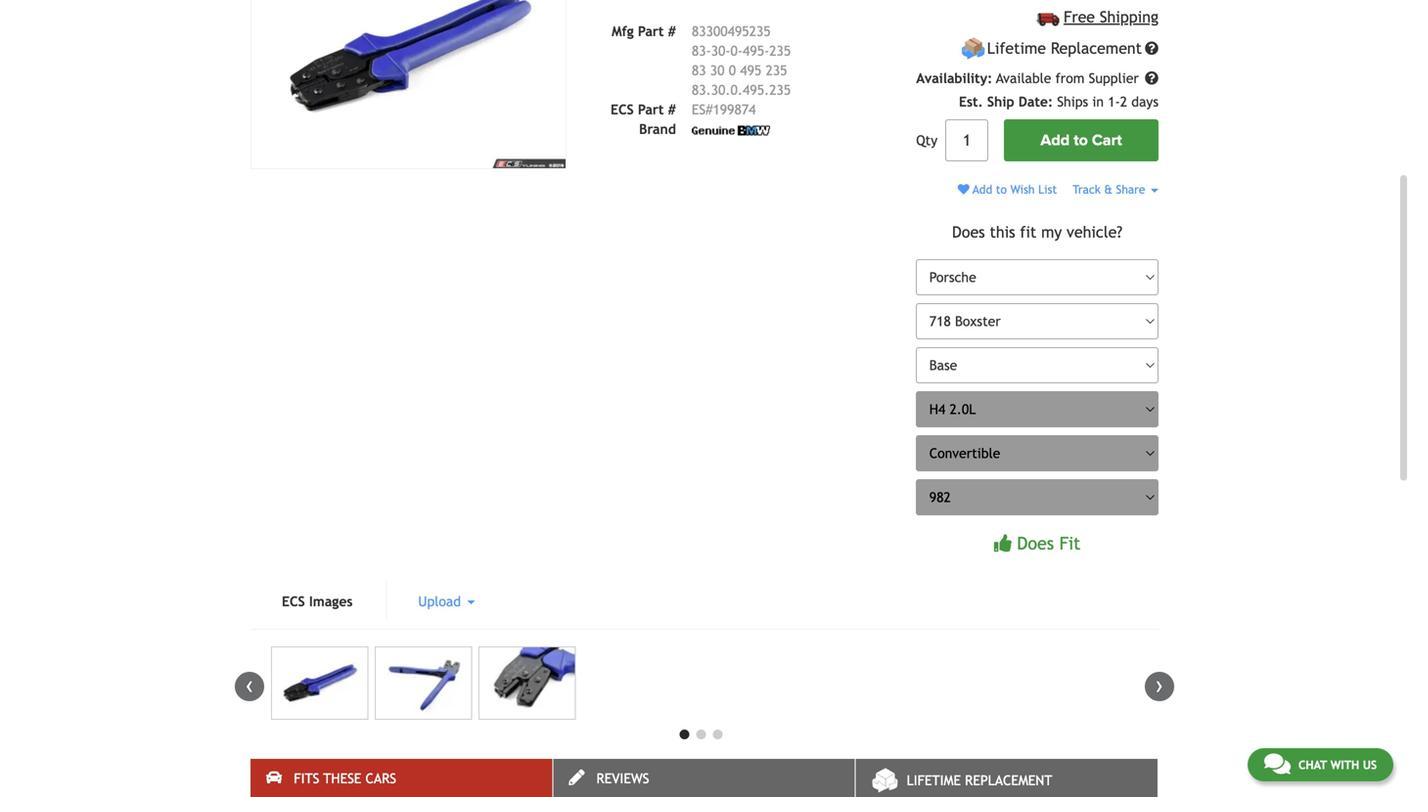 Task type: describe. For each thing, give the bounding box(es) containing it.
cart
[[1092, 131, 1122, 150]]

this
[[990, 223, 1015, 241]]

0-
[[731, 43, 743, 59]]

1 part from the top
[[638, 23, 664, 39]]

1 horizontal spatial lifetime
[[987, 39, 1046, 57]]

part inside 83300495235 83-30-0-495-235 83 30 0 495 235 83.30.0.495.235 ecs part #
[[638, 102, 664, 117]]

vehicle?
[[1067, 223, 1123, 241]]

235
[[769, 43, 791, 59]]

in
[[1092, 94, 1104, 110]]

chat with us link
[[1247, 749, 1393, 782]]

‹ link
[[235, 672, 264, 701]]

heart image
[[958, 183, 969, 195]]

mfg
[[612, 23, 634, 39]]

images
[[309, 594, 353, 609]]

fits
[[294, 771, 319, 787]]

ship
[[987, 94, 1014, 110]]

lifetime inside the lifetime replacement link
[[907, 773, 961, 789]]

0 vertical spatial replacement
[[1051, 39, 1142, 57]]

ecs images
[[282, 594, 353, 609]]

ships
[[1057, 94, 1088, 110]]

ecs images link
[[251, 582, 384, 621]]

question circle image
[[1145, 42, 1159, 55]]

does fit
[[1017, 533, 1081, 554]]

availability:
[[916, 70, 992, 86]]

83300495235 83-30-0-495-235 83 30 0 495 235 83.30.0.495.235 ecs part #
[[611, 23, 791, 117]]

thumbs up image
[[994, 535, 1012, 552]]

from
[[1055, 70, 1085, 86]]

does for does fit
[[1017, 533, 1054, 554]]

83 30 0 495 235
[[692, 63, 787, 78]]

83-
[[692, 43, 711, 59]]

‹
[[246, 672, 253, 698]]

# inside 83300495235 83-30-0-495-235 83 30 0 495 235 83.30.0.495.235 ecs part #
[[668, 102, 676, 117]]

these
[[323, 771, 361, 787]]

us
[[1363, 758, 1377, 772]]

add to cart button
[[1004, 119, 1159, 161]]

1 vertical spatial lifetime replacement
[[907, 773, 1052, 789]]

to for wish
[[996, 183, 1007, 196]]

›
[[1156, 672, 1163, 698]]

free
[[1064, 8, 1095, 26]]

add to wish list link
[[958, 183, 1057, 196]]

to for cart
[[1074, 131, 1088, 150]]

wish
[[1010, 183, 1035, 196]]



Task type: vqa. For each thing, say whether or not it's contained in the screenshot.
'Rod' within Tie Rod Parts link
no



Task type: locate. For each thing, give the bounding box(es) containing it.
does this fit my vehicle?
[[952, 223, 1123, 241]]

replacement
[[1051, 39, 1142, 57], [965, 773, 1052, 789]]

to inside button
[[1074, 131, 1088, 150]]

upload button
[[387, 582, 506, 621]]

83300495235
[[692, 23, 771, 39]]

0 horizontal spatial does
[[952, 223, 985, 241]]

&
[[1104, 183, 1113, 196]]

ecs left the images
[[282, 594, 305, 609]]

lifetime
[[987, 39, 1046, 57], [907, 773, 961, 789]]

1 vertical spatial lifetime
[[907, 773, 961, 789]]

add for add to wish list
[[973, 183, 992, 196]]

est. ship date: ships in 1-2 days
[[959, 94, 1159, 110]]

30-
[[711, 43, 731, 59]]

0 vertical spatial #
[[668, 23, 676, 39]]

fits these cars link
[[251, 759, 552, 797]]

› link
[[1145, 672, 1174, 701]]

availability: available from supplier
[[916, 70, 1143, 86]]

this product is lifetime replacement eligible image
[[961, 36, 986, 61]]

add
[[1041, 131, 1070, 150], [973, 183, 992, 196]]

cars
[[366, 771, 396, 787]]

chat
[[1298, 758, 1327, 772]]

share
[[1116, 183, 1145, 196]]

add to wish list
[[969, 183, 1057, 196]]

83.30.0.495.235
[[692, 82, 791, 98]]

1 horizontal spatial to
[[1074, 131, 1088, 150]]

reviews link
[[553, 759, 855, 797]]

0 vertical spatial add
[[1041, 131, 1070, 150]]

es#199874 - 83300495235 - pliers - genuine bmw - audi bmw volkswagen mercedes benz mini porsche image
[[251, 0, 566, 169], [271, 647, 368, 720], [375, 647, 472, 720], [478, 647, 576, 720]]

2 part from the top
[[638, 102, 664, 117]]

reviews
[[596, 771, 649, 787]]

ecs inside 83300495235 83-30-0-495-235 83 30 0 495 235 83.30.0.495.235 ecs part #
[[611, 102, 634, 117]]

est.
[[959, 94, 983, 110]]

track
[[1073, 183, 1101, 196]]

my
[[1041, 223, 1062, 241]]

does
[[952, 223, 985, 241], [1017, 533, 1054, 554]]

date:
[[1019, 94, 1053, 110]]

0 vertical spatial lifetime replacement
[[987, 39, 1142, 57]]

add down est. ship date: ships in 1-2 days
[[1041, 131, 1070, 150]]

track & share button
[[1073, 183, 1159, 196]]

1 horizontal spatial does
[[1017, 533, 1054, 554]]

days
[[1131, 94, 1159, 110]]

lifetime replacement
[[987, 39, 1142, 57], [907, 773, 1052, 789]]

es# 199874 brand
[[639, 102, 756, 137]]

available
[[996, 70, 1051, 86]]

part up brand
[[638, 102, 664, 117]]

1 # from the top
[[668, 23, 676, 39]]

add to cart
[[1041, 131, 1122, 150]]

shipping
[[1100, 8, 1159, 26]]

1 vertical spatial add
[[973, 183, 992, 196]]

ecs
[[611, 102, 634, 117], [282, 594, 305, 609]]

1 vertical spatial replacement
[[965, 773, 1052, 789]]

does for does this fit my vehicle?
[[952, 223, 985, 241]]

fits these cars
[[294, 771, 396, 787]]

with
[[1330, 758, 1359, 772]]

0 vertical spatial ecs
[[611, 102, 634, 117]]

1 vertical spatial ecs
[[282, 594, 305, 609]]

None text field
[[945, 119, 988, 161]]

0 horizontal spatial to
[[996, 183, 1007, 196]]

199874
[[713, 102, 756, 117]]

track & share
[[1073, 183, 1149, 196]]

to left wish
[[996, 183, 1007, 196]]

0 vertical spatial lifetime
[[987, 39, 1046, 57]]

1 horizontal spatial add
[[1041, 131, 1070, 150]]

upload
[[418, 594, 465, 609]]

add for add to cart
[[1041, 131, 1070, 150]]

0 vertical spatial does
[[952, 223, 985, 241]]

1 vertical spatial part
[[638, 102, 664, 117]]

#
[[668, 23, 676, 39], [668, 102, 676, 117]]

1 vertical spatial #
[[668, 102, 676, 117]]

0 horizontal spatial lifetime
[[907, 773, 961, 789]]

lifetime replacement link
[[856, 759, 1158, 797]]

# right mfg
[[668, 23, 676, 39]]

ecs left es# 199874 brand
[[611, 102, 634, 117]]

add inside button
[[1041, 131, 1070, 150]]

to
[[1074, 131, 1088, 150], [996, 183, 1007, 196]]

0 vertical spatial part
[[638, 23, 664, 39]]

2 # from the top
[[668, 102, 676, 117]]

part right mfg
[[638, 23, 664, 39]]

fit
[[1059, 533, 1081, 554]]

supplier
[[1089, 70, 1139, 86]]

0 horizontal spatial add
[[973, 183, 992, 196]]

does right 'thumbs up' 'icon'
[[1017, 533, 1054, 554]]

495-
[[743, 43, 769, 59]]

free shipping image
[[1037, 12, 1059, 26]]

genuine bmw image
[[692, 125, 770, 135]]

# up brand
[[668, 102, 676, 117]]

list
[[1038, 183, 1057, 196]]

1 horizontal spatial ecs
[[611, 102, 634, 117]]

es#
[[692, 102, 713, 117]]

mfg part #
[[612, 23, 676, 39]]

question circle image
[[1145, 71, 1159, 85]]

chat with us
[[1298, 758, 1377, 772]]

2
[[1120, 94, 1127, 110]]

part
[[638, 23, 664, 39], [638, 102, 664, 117]]

add right heart icon
[[973, 183, 992, 196]]

does left this
[[952, 223, 985, 241]]

qty
[[916, 133, 938, 148]]

free shipping
[[1064, 8, 1159, 26]]

comments image
[[1264, 752, 1291, 776]]

fit
[[1020, 223, 1036, 241]]

1 vertical spatial to
[[996, 183, 1007, 196]]

0 horizontal spatial ecs
[[282, 594, 305, 609]]

to left cart at the right
[[1074, 131, 1088, 150]]

1 vertical spatial does
[[1017, 533, 1054, 554]]

brand
[[639, 121, 676, 137]]

0 vertical spatial to
[[1074, 131, 1088, 150]]

1-
[[1108, 94, 1120, 110]]



